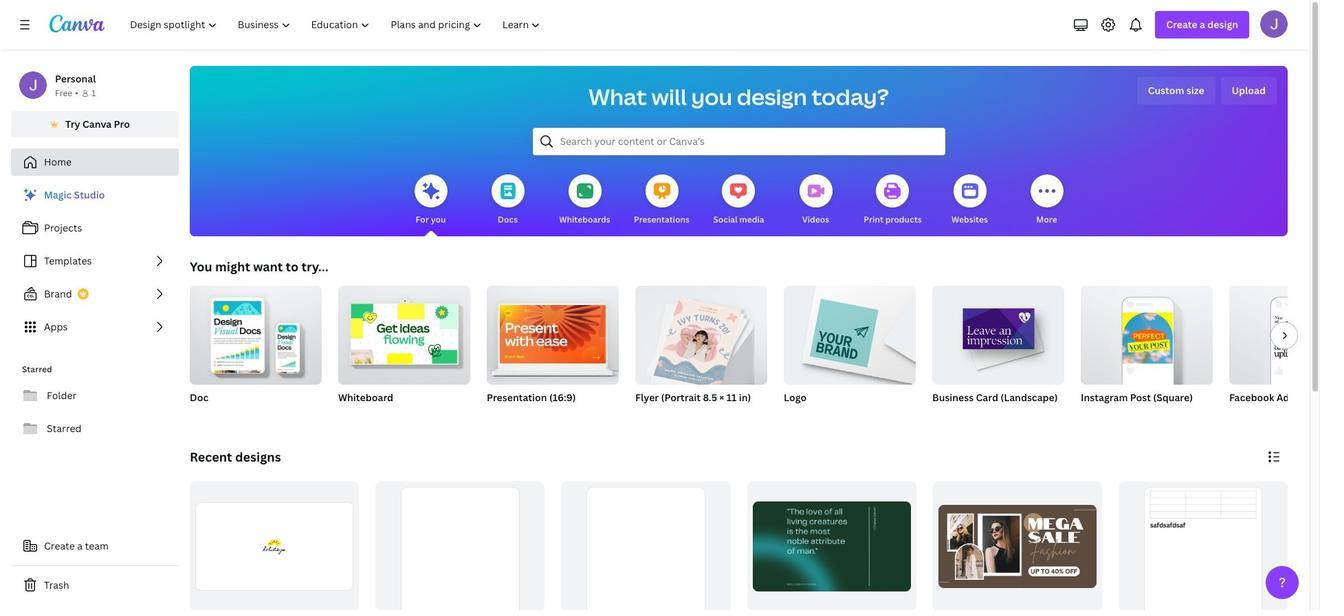 Task type: vqa. For each thing, say whether or not it's contained in the screenshot.
Top level navigation element at the top of the page
yes



Task type: locate. For each thing, give the bounding box(es) containing it.
top level navigation element
[[121, 11, 552, 39]]

Search search field
[[560, 129, 918, 155]]

group
[[338, 281, 470, 422], [338, 281, 470, 385], [487, 281, 619, 422], [487, 281, 619, 385], [635, 281, 767, 422], [635, 281, 767, 389], [784, 281, 916, 422], [784, 281, 916, 385], [932, 281, 1064, 422], [932, 281, 1064, 385], [1081, 281, 1213, 422], [1081, 281, 1213, 385], [190, 286, 322, 422], [1229, 286, 1320, 422], [1229, 286, 1320, 385], [376, 482, 545, 611], [561, 482, 731, 611], [747, 482, 916, 611], [933, 482, 1102, 611], [1119, 482, 1288, 611]]

None search field
[[533, 128, 945, 155]]

jacob simon image
[[1260, 10, 1288, 38]]

list
[[11, 182, 179, 341]]



